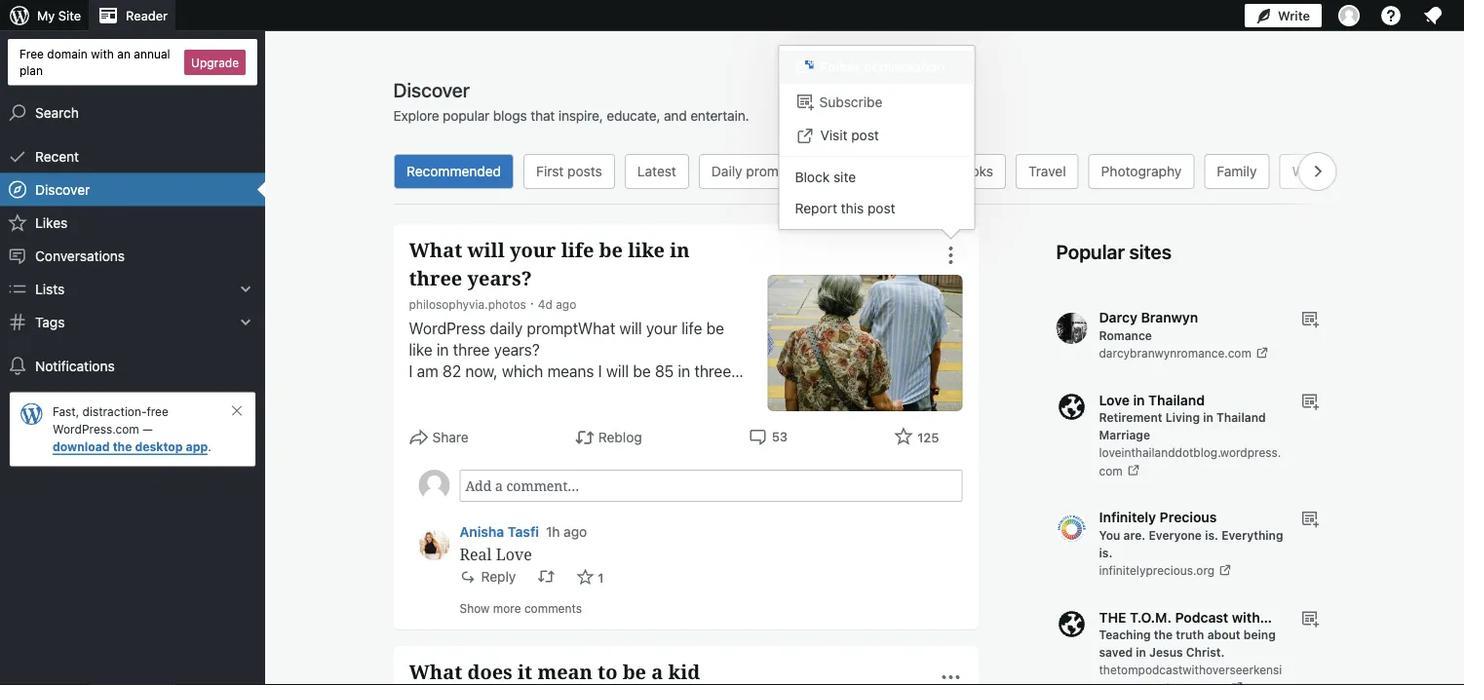 Task type: vqa. For each thing, say whether or not it's contained in the screenshot.
Settings link
no



Task type: locate. For each thing, give the bounding box(es) containing it.
reader
[[126, 8, 168, 23]]

discover explore popular blogs that inspire, educate, and entertain.
[[393, 78, 749, 124]]

discover for discover
[[35, 181, 90, 198]]

love
[[1099, 392, 1130, 408], [496, 544, 532, 565]]

with up being
[[1232, 609, 1260, 625]]

love inside love in thailand retirement living in thailand marriage
[[1099, 392, 1130, 408]]

0 vertical spatial to
[[656, 427, 671, 445]]

0 vertical spatial love
[[1099, 392, 1130, 408]]

me?
[[409, 427, 439, 445]]

2 horizontal spatial three
[[695, 362, 731, 381]]

with up image
[[527, 469, 557, 488]]

about
[[1208, 628, 1241, 642]]

who down but
[[452, 405, 484, 424]]

tooltip containing follow conversation
[[769, 45, 975, 240]]

will
[[467, 236, 505, 263], [620, 319, 642, 338], [606, 362, 629, 381], [409, 555, 432, 574]]

anisha tasfi 1h ago
[[460, 524, 587, 540]]

should down why
[[627, 405, 674, 424]]

to right mean
[[598, 659, 618, 685]]

1 vertical spatial what
[[409, 659, 462, 685]]

your up 85
[[646, 319, 677, 338]]

menu containing follow conversation
[[779, 46, 974, 229]]

Latest radio
[[624, 154, 689, 189]]

keyboard_arrow_down image
[[236, 279, 255, 299], [236, 313, 255, 332]]

life up 4d ago link
[[561, 236, 594, 263]]

keyboard_arrow_down image inside lists link
[[236, 279, 255, 299]]

years?
[[494, 341, 540, 359]]

1 vertical spatial thailand
[[1217, 411, 1266, 425]]

2 horizontal spatial life
[[682, 319, 702, 338]]

infinitely precious link
[[1099, 509, 1217, 526]]

0 horizontal spatial the
[[113, 440, 132, 454]]

the up jesus
[[1154, 628, 1173, 642]]

2 vertical spatial three
[[525, 427, 562, 445]]

life down share
[[434, 448, 455, 467]]

will up and
[[606, 362, 629, 381]]

with
[[91, 47, 114, 60], [459, 448, 489, 467], [527, 469, 557, 488], [608, 512, 638, 531], [1232, 609, 1260, 625]]

loveinthailanddotblog.wordpress.
[[1099, 446, 1281, 460]]

like up am on the left
[[409, 341, 433, 359]]

be up for
[[706, 319, 724, 338]]

love up retirement
[[1099, 392, 1130, 408]]

write
[[1278, 8, 1310, 23]]

0 vertical spatial is.
[[1205, 528, 1219, 542]]

0 horizontal spatial better
[[435, 469, 477, 488]]

but
[[456, 384, 480, 402]]

0 vertical spatial discover
[[393, 78, 470, 101]]

years.
[[409, 384, 451, 402]]

block
[[795, 169, 830, 185]]

should down then,
[[488, 405, 536, 424]]

0 vertical spatial the
[[113, 440, 132, 454]]

to inside what will your life be like in three years? philosophyvia.photos · 4d ago wordpress daily promptwhat will your life be like in three years? i am 82 now, which means i will be 85 in three years. but then, who cares? and why should i care? who should i care? who should care for me? after these three years, i wish to continue my life with my better half. my better half is with me, thank god. as you can see in the image above, she is holding back my shirt, providing me with much comfort, support, and mental strength.so what will i be like?futuremy imaginationmessagemy advice
[[656, 427, 671, 445]]

much
[[642, 512, 681, 531]]

free domain with an annual plan
[[19, 47, 170, 77]]

1 horizontal spatial to
[[656, 427, 671, 445]]

discover up explore
[[393, 78, 470, 101]]

what left the does
[[409, 659, 462, 685]]

three right "these"
[[525, 427, 562, 445]]

will up three years?
[[467, 236, 505, 263]]

recommended
[[406, 163, 501, 179]]

Family radio
[[1204, 154, 1269, 189]]

subscribe
[[819, 93, 883, 109]]

is. down precious at the right bottom
[[1205, 528, 1219, 542]]

be left 85
[[633, 362, 651, 381]]

thetompodcastwithoverseerkensi mmons.wordpress.com link
[[1099, 663, 1282, 685]]

and
[[608, 384, 636, 402]]

0 horizontal spatial is.
[[1099, 546, 1113, 560]]

0 vertical spatial is
[[512, 469, 523, 488]]

kid
[[668, 659, 700, 685]]

mmons.wordpress.com
[[1099, 682, 1226, 685]]

4d ago link
[[538, 297, 576, 311]]

my up can
[[409, 469, 430, 488]]

who
[[524, 384, 553, 402]]

0 horizontal spatial three
[[453, 341, 490, 359]]

0 vertical spatial life
[[561, 236, 594, 263]]

0 horizontal spatial care?
[[409, 405, 447, 424]]

1 vertical spatial post
[[868, 200, 896, 216]]

love in thailand link
[[1099, 392, 1205, 408]]

in down overseer
[[1136, 646, 1146, 660]]

group
[[419, 470, 963, 502]]

1 horizontal spatial is
[[639, 491, 650, 509]]

1 vertical spatial better
[[435, 469, 477, 488]]

site
[[834, 169, 856, 185]]

lists link
[[0, 273, 265, 306]]

125 button
[[894, 427, 939, 449]]

1 vertical spatial love
[[496, 544, 532, 565]]

image
[[511, 491, 554, 509]]

0 horizontal spatial discover
[[35, 181, 90, 198]]

is right half
[[512, 469, 523, 488]]

t.o.m.
[[1130, 609, 1172, 625]]

write link
[[1245, 0, 1322, 31]]

three up for
[[695, 362, 731, 381]]

what
[[409, 236, 462, 263], [409, 659, 462, 685]]

conversation
[[864, 58, 945, 75]]

after
[[443, 427, 477, 445]]

truth
[[1176, 628, 1205, 642]]

1 vertical spatial subscribe image
[[1300, 391, 1320, 411]]

like down latest option
[[628, 236, 665, 263]]

2 keyboard_arrow_down image from the top
[[236, 313, 255, 332]]

1 vertical spatial to
[[598, 659, 618, 685]]

2 what from the top
[[409, 659, 462, 685]]

fast, distraction-free wordpress.com — download the desktop app .
[[53, 405, 211, 454]]

0 horizontal spatial is
[[512, 469, 523, 488]]

comments
[[524, 602, 582, 615]]

thank
[[591, 469, 631, 488]]

real
[[460, 544, 492, 565]]

keyboard_arrow_down image for tags
[[236, 313, 255, 332]]

visit post button
[[779, 119, 974, 152]]

saved
[[1099, 646, 1133, 660]]

with left the an
[[91, 47, 114, 60]]

0 horizontal spatial my
[[37, 8, 55, 23]]

1 vertical spatial is.
[[1099, 546, 1113, 560]]

1 horizontal spatial is.
[[1205, 528, 1219, 542]]

thailand up living
[[1149, 392, 1205, 408]]

promptwhat
[[527, 319, 615, 338]]

option group containing recommended
[[389, 154, 1354, 189]]

1 keyboard_arrow_down image from the top
[[236, 279, 255, 299]]

me
[[582, 512, 604, 531]]

the t.o.m. podcast with overseer ken simmons
[[1099, 609, 1260, 643]]

2 vertical spatial the
[[1154, 628, 1173, 642]]

like
[[628, 236, 665, 263], [409, 341, 433, 359]]

manage your notifications image
[[1421, 4, 1445, 27]]

better left half.
[[518, 448, 561, 467]]

0 vertical spatial post
[[851, 127, 879, 143]]

2 vertical spatial subscribe image
[[1300, 609, 1320, 628]]

the down wordpress.com
[[113, 440, 132, 454]]

life up care
[[682, 319, 702, 338]]

0 horizontal spatial who
[[452, 405, 484, 424]]

0 vertical spatial keyboard_arrow_down image
[[236, 279, 255, 299]]

ago right 4d at the top
[[556, 297, 576, 311]]

what up three years?
[[409, 236, 462, 263]]

ago right 1h on the left of the page
[[564, 524, 587, 540]]

1 horizontal spatial love
[[1099, 392, 1130, 408]]

2 vertical spatial life
[[434, 448, 455, 467]]

i up 'cares?'
[[598, 362, 602, 381]]

better up see
[[435, 469, 477, 488]]

thailand
[[1149, 392, 1205, 408], [1217, 411, 1266, 425]]

1 horizontal spatial discover
[[393, 78, 470, 101]]

menu
[[779, 46, 974, 229]]

strength.so
[[619, 534, 701, 552]]

1 vertical spatial the
[[484, 491, 507, 509]]

philosophyvia.photos link
[[409, 297, 526, 311]]

0 horizontal spatial to
[[598, 659, 618, 685]]

2 who from the left
[[590, 405, 623, 424]]

help image
[[1380, 4, 1403, 27]]

popular sites
[[1056, 240, 1172, 263]]

my left site
[[37, 8, 55, 23]]

what for what does it mean to be a kid
[[409, 659, 462, 685]]

Books radio
[[942, 154, 1006, 189]]

1 vertical spatial is
[[639, 491, 650, 509]]

discover link
[[0, 173, 265, 206]]

what inside the 'what does it mean to be a kid'
[[409, 659, 462, 685]]

1h ago link
[[546, 524, 587, 540]]

0 vertical spatial what
[[409, 236, 462, 263]]

1 vertical spatial my
[[409, 469, 430, 488]]

1 horizontal spatial my
[[409, 469, 430, 488]]

wish
[[620, 427, 652, 445]]

0 horizontal spatial love
[[496, 544, 532, 565]]

darcybranwynromance.com link
[[1099, 346, 1269, 360]]

teaching the truth about being saved in jesus christ.
[[1099, 628, 1276, 660]]

likes
[[35, 215, 68, 231]]

these
[[482, 427, 521, 445]]

3 subscribe image from the top
[[1300, 609, 1320, 628]]

1 vertical spatial keyboard_arrow_down image
[[236, 313, 255, 332]]

1 what from the top
[[409, 236, 462, 263]]

my
[[37, 8, 55, 23], [409, 469, 430, 488]]

0 horizontal spatial thailand
[[1149, 392, 1205, 408]]

recent
[[35, 148, 79, 164]]

2 subscribe image from the top
[[1300, 391, 1320, 411]]

care? down 'cares?'
[[548, 405, 586, 424]]

0 horizontal spatial my
[[409, 448, 430, 467]]

thailand right living
[[1217, 411, 1266, 425]]

1 vertical spatial discover
[[35, 181, 90, 198]]

1 subscribe image from the top
[[1300, 309, 1320, 329]]

discover inside discover explore popular blogs that inspire, educate, and entertain.
[[393, 78, 470, 101]]

0 vertical spatial your
[[510, 236, 556, 263]]

three up now,
[[453, 341, 490, 359]]

block site
[[795, 169, 856, 185]]

reply button
[[460, 568, 516, 586]]

0 vertical spatial ago
[[556, 297, 576, 311]]

0 horizontal spatial like
[[409, 341, 433, 359]]

my down "these"
[[493, 448, 514, 467]]

i down who
[[540, 405, 543, 424]]

in down the wordpress
[[437, 341, 449, 359]]

darcy
[[1099, 310, 1138, 326]]

care? down years. at the left
[[409, 405, 447, 424]]

discover down recent
[[35, 181, 90, 198]]

None radio
[[888, 154, 932, 189]]

my down me?
[[409, 448, 430, 467]]

will right promptwhat
[[620, 319, 642, 338]]

i down "comfort,"
[[436, 555, 440, 574]]

tooltip
[[769, 45, 975, 240]]

annual
[[134, 47, 170, 60]]

travel
[[1028, 163, 1066, 179]]

the down half
[[484, 491, 507, 509]]

to right wish
[[656, 427, 671, 445]]

1 horizontal spatial life
[[561, 236, 594, 263]]

tasfi
[[508, 524, 539, 540]]

free
[[147, 405, 169, 419]]

0 vertical spatial subscribe image
[[1300, 309, 1320, 329]]

dismiss image
[[229, 403, 245, 419]]

with down after
[[459, 448, 489, 467]]

post right this
[[868, 200, 896, 216]]

tags
[[35, 314, 65, 330]]

inspire,
[[558, 108, 603, 124]]

1 vertical spatial your
[[646, 319, 677, 338]]

my profile image
[[1339, 5, 1360, 26]]

your up ·
[[510, 236, 556, 263]]

option group
[[389, 154, 1354, 189]]

the inside what will your life be like in three years? philosophyvia.photos · 4d ago wordpress daily promptwhat will your life be like in three years? i am 82 now, which means i will be 85 in three years. but then, who cares? and why should i care? who should i care? who should care for me? after these three years, i wish to continue my life with my better half. my better half is with me, thank god. as you can see in the image above, she is holding back my shirt, providing me with much comfort, support, and mental strength.so what will i be like?futuremy imaginationmessagemy advice
[[484, 491, 507, 509]]

is right she
[[639, 491, 650, 509]]

who up reblog 'button'
[[590, 405, 623, 424]]

1 horizontal spatial thailand
[[1217, 411, 1266, 425]]

my inside what will your life be like in three years? philosophyvia.photos · 4d ago wordpress daily promptwhat will your life be like in three years? i am 82 now, which means i will be 85 in three years. but then, who cares? and why should i care? who should i care? who should care for me? after these three years, i wish to continue my life with my better half. my better half is with me, thank god. as you can see in the image above, she is holding back my shirt, providing me with much comfort, support, and mental strength.so what will i be like?futuremy imaginationmessagemy advice
[[409, 469, 430, 488]]

1 horizontal spatial better
[[518, 448, 561, 467]]

1 horizontal spatial the
[[484, 491, 507, 509]]

podcast
[[1175, 609, 1229, 625]]

1 vertical spatial life
[[682, 319, 702, 338]]

1 horizontal spatial care?
[[548, 405, 586, 424]]

thetompodcastwithoverseerkensi
[[1099, 663, 1282, 677]]

1 vertical spatial ago
[[564, 524, 587, 540]]

1 horizontal spatial who
[[590, 405, 623, 424]]

mean
[[538, 659, 593, 685]]

post right visit
[[851, 127, 879, 143]]

with inside the t.o.m. podcast with overseer ken simmons
[[1232, 609, 1260, 625]]

0 vertical spatial like
[[628, 236, 665, 263]]

subscribe image
[[1300, 309, 1320, 329], [1300, 391, 1320, 411], [1300, 609, 1320, 628]]

53 button
[[749, 427, 788, 447]]

be down posts
[[599, 236, 623, 263]]

popular
[[1056, 240, 1125, 263]]

1 care? from the left
[[409, 405, 447, 424]]

1 vertical spatial like
[[409, 341, 433, 359]]

First posts radio
[[523, 154, 614, 189]]

what inside what will your life be like in three years? philosophyvia.photos · 4d ago wordpress daily promptwhat will your life be like in three years? i am 82 now, which means i will be 85 in three years. but then, who cares? and why should i care? who should i care? who should care for me? after these three years, i wish to continue my life with my better half. my better half is with me, thank god. as you can see in the image above, she is holding back my shirt, providing me with much comfort, support, and mental strength.so what will i be like?futuremy imaginationmessagemy advice
[[409, 236, 462, 263]]

in right 85
[[678, 362, 690, 381]]

loveinthailanddotblog.wordpress. com
[[1099, 446, 1281, 478]]

be left a
[[623, 659, 646, 685]]

block site button
[[779, 161, 974, 193]]

2 horizontal spatial the
[[1154, 628, 1173, 642]]

subscribe image for darcy branwyn
[[1300, 309, 1320, 329]]

my down see
[[447, 512, 468, 531]]

love down anisha tasfi 1h ago
[[496, 544, 532, 565]]

keyboard_arrow_down image inside tags link
[[236, 313, 255, 332]]

is. down you
[[1099, 546, 1113, 560]]



Task type: describe. For each thing, give the bounding box(es) containing it.
loveinthailanddotblog.wordpress. com link
[[1099, 446, 1281, 478]]

upgrade
[[191, 55, 239, 69]]

you
[[1099, 528, 1121, 542]]

with inside free domain with an annual plan
[[91, 47, 114, 60]]

first posts
[[536, 163, 602, 179]]

post inside button
[[851, 127, 879, 143]]

0 horizontal spatial your
[[510, 236, 556, 263]]

which
[[502, 362, 543, 381]]

subscribe image
[[1300, 509, 1320, 528]]

0 vertical spatial thailand
[[1149, 392, 1205, 408]]

the inside teaching the truth about being saved in jesus christ.
[[1154, 628, 1173, 642]]

in up retirement
[[1133, 392, 1145, 408]]

1 who from the left
[[452, 405, 484, 424]]

three years?
[[409, 265, 532, 292]]

keyboard_arrow_down image for lists
[[236, 279, 255, 299]]

follow conversation
[[820, 58, 945, 75]]

1h
[[546, 524, 560, 540]]

half
[[481, 469, 508, 488]]

subscribe image for the t.o.m. podcast with overseer ken simmons
[[1300, 609, 1320, 628]]

care
[[678, 405, 709, 424]]

visit
[[820, 127, 848, 143]]

prompts
[[746, 163, 798, 179]]

0 vertical spatial better
[[518, 448, 561, 467]]

follow conversation button
[[779, 51, 974, 84]]

philosophyvia.photos
[[409, 297, 526, 311]]

the t.o.m. podcast with overseer ken simmons link
[[1099, 609, 1272, 643]]

educate,
[[607, 108, 660, 124]]

the inside fast, distraction-free wordpress.com — download the desktop app .
[[113, 440, 132, 454]]

be inside the 'what does it mean to be a kid'
[[623, 659, 646, 685]]

be down "comfort,"
[[444, 555, 462, 574]]

should up care
[[673, 384, 720, 402]]

popular
[[443, 108, 490, 124]]

subscribe image for love in thailand
[[1300, 391, 1320, 411]]

everyone
[[1149, 528, 1202, 542]]

romance
[[1099, 329, 1152, 342]]

christ.
[[1186, 646, 1225, 660]]

discover for discover explore popular blogs that inspire, educate, and entertain.
[[393, 78, 470, 101]]

branwyn
[[1141, 310, 1198, 326]]

more
[[493, 602, 521, 615]]

lists
[[35, 281, 65, 297]]

1 horizontal spatial like
[[628, 236, 665, 263]]

Photography radio
[[1088, 154, 1194, 189]]

why
[[640, 384, 669, 402]]

latest
[[637, 163, 676, 179]]

infinitely precious you are. everyone is. everything is.
[[1099, 509, 1284, 560]]

as
[[673, 469, 690, 488]]

1 button
[[577, 567, 604, 588]]

for
[[713, 405, 733, 424]]

anisha tasfi image
[[419, 529, 450, 561]]

sites
[[1129, 240, 1172, 263]]

com
[[1099, 464, 1123, 478]]

what will your life be like in three years? philosophyvia.photos · 4d ago wordpress daily promptwhat will your life be like in three years? i am 82 now, which means i will be 85 in three years. but then, who cares? and why should i care? who should i care? who should care for me? after these three years, i wish to continue my life with my better half. my better half is with me, thank god. as you can see in the image above, she is holding back my shirt, providing me with much comfort, support, and mental strength.so what will i be like?futuremy imaginationmessagemy advice
[[409, 236, 740, 595]]

now,
[[465, 362, 498, 381]]

teaching
[[1099, 628, 1151, 642]]

i left am on the left
[[409, 362, 413, 381]]

are.
[[1124, 528, 1146, 542]]

to inside the 'what does it mean to be a kid'
[[598, 659, 618, 685]]

what
[[706, 534, 740, 552]]

0 vertical spatial three
[[453, 341, 490, 359]]

notifications link
[[0, 350, 265, 383]]

what does it mean to be a kid
[[409, 659, 700, 685]]

ruby anderson image
[[419, 470, 450, 501]]

1 horizontal spatial three
[[525, 427, 562, 445]]

in right see
[[468, 491, 480, 509]]

it
[[518, 659, 533, 685]]

1 horizontal spatial my
[[447, 512, 468, 531]]

see
[[439, 491, 464, 509]]

what for what will your life be like in three years? philosophyvia.photos · 4d ago wordpress daily promptwhat will your life be like in three years? i am 82 now, which means i will be 85 in three years. but then, who cares? and why should i care? who should i care? who should care for me? after these three years, i wish to continue my life with my better half. my better half is with me, thank god. as you can see in the image above, she is holding back my shirt, providing me with much comfort, support, and mental strength.so what will i be like?futuremy imaginationmessagemy advice
[[409, 236, 462, 263]]

with down she
[[608, 512, 638, 531]]

download
[[53, 440, 110, 454]]

simmons
[[1191, 627, 1252, 643]]

she
[[609, 491, 635, 509]]

providing
[[512, 512, 578, 531]]

2 horizontal spatial my
[[493, 448, 514, 467]]

a
[[652, 659, 663, 685]]

my site
[[37, 8, 81, 23]]

domain
[[47, 47, 88, 60]]

i up for
[[724, 384, 728, 402]]

darcy branwyn link
[[1099, 310, 1198, 326]]

daily
[[711, 163, 742, 179]]

overseer
[[1099, 627, 1159, 643]]

show more comments
[[460, 602, 582, 615]]

Recommended radio
[[393, 154, 513, 189]]

i left wish
[[612, 427, 616, 445]]

does
[[467, 659, 513, 685]]

love in thailand retirement living in thailand marriage
[[1099, 392, 1266, 442]]

.
[[208, 440, 211, 454]]

anisha tasfi link
[[460, 522, 539, 542]]

above,
[[558, 491, 605, 509]]

in inside teaching the truth about being saved in jesus christ.
[[1136, 646, 1146, 660]]

Writing radio
[[1279, 154, 1349, 189]]

report this post
[[795, 200, 896, 216]]

Add a comment… text field
[[460, 470, 963, 502]]

125
[[918, 430, 939, 444]]

will up advice
[[409, 555, 432, 574]]

0 vertical spatial my
[[37, 8, 55, 23]]

1 horizontal spatial your
[[646, 319, 677, 338]]

anisha
[[460, 524, 504, 540]]

you
[[695, 469, 720, 488]]

ago inside what will your life be like in three years? philosophyvia.photos · 4d ago wordpress daily promptwhat will your life be like in three years? i am 82 now, which means i will be 85 in three years. but then, who cares? and why should i care? who should i care? who should care for me? after these three years, i wish to continue my life with my better half. my better half is with me, thank god. as you can see in the image above, she is holding back my shirt, providing me with much comfort, support, and mental strength.so what will i be like?futuremy imaginationmessagemy advice
[[556, 297, 576, 311]]

being
[[1244, 628, 1276, 642]]

site
[[58, 8, 81, 23]]

2 care? from the left
[[548, 405, 586, 424]]

years,
[[566, 427, 608, 445]]

recent link
[[0, 140, 265, 173]]

tags link
[[0, 306, 265, 339]]

toggle menu image
[[939, 666, 963, 685]]

reblog
[[598, 429, 642, 446]]

in right living
[[1203, 411, 1214, 425]]

in down latest option
[[670, 236, 690, 263]]

reblog button
[[575, 427, 642, 448]]

reblog image
[[538, 568, 555, 585]]

everything
[[1222, 528, 1284, 542]]

show more comments button
[[460, 596, 582, 621]]

0 horizontal spatial life
[[434, 448, 455, 467]]

wordpress.com
[[53, 423, 139, 436]]

Daily prompts radio
[[698, 154, 811, 189]]

darcy branwyn romance
[[1099, 310, 1198, 342]]

shirt,
[[472, 512, 508, 531]]

search link
[[0, 96, 265, 129]]

Food radio
[[821, 154, 878, 189]]

what does it mean to be a kid link
[[409, 658, 744, 685]]

post inside button
[[868, 200, 896, 216]]

god.
[[635, 469, 668, 488]]

Travel radio
[[1015, 154, 1078, 189]]

toggle menu image
[[939, 244, 963, 267]]

1 vertical spatial three
[[695, 362, 731, 381]]

food
[[833, 163, 865, 179]]

share button
[[409, 427, 469, 448]]

search
[[35, 104, 79, 120]]

85
[[655, 362, 674, 381]]

upgrade button
[[184, 50, 246, 75]]

precious
[[1160, 509, 1217, 526]]

daily prompts
[[711, 163, 798, 179]]



